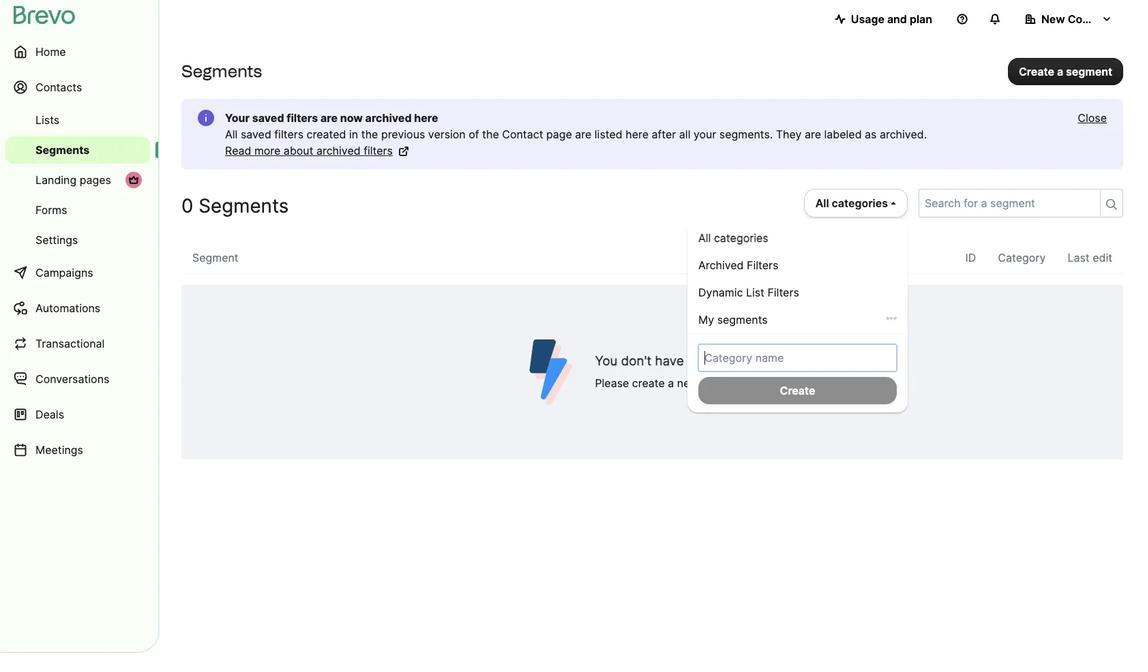 Task type: locate. For each thing, give the bounding box(es) containing it.
previous
[[381, 128, 425, 141]]

a left segment
[[1058, 64, 1064, 78]]

1 horizontal spatial archived
[[365, 111, 412, 125]]

in
[[349, 128, 358, 141]]

deals
[[35, 408, 64, 422]]

automations
[[35, 302, 100, 315]]

0 segments
[[182, 194, 289, 218]]

segments.
[[720, 128, 773, 141], [713, 353, 776, 369]]

create
[[632, 377, 665, 390]]

all
[[679, 128, 691, 141]]

0 vertical spatial all
[[225, 128, 238, 141]]

are right page
[[575, 128, 592, 141]]

labeled
[[825, 128, 862, 141]]

create inside create button
[[780, 384, 816, 398]]

0 horizontal spatial the
[[361, 128, 378, 141]]

1 vertical spatial all
[[816, 197, 829, 210]]

transactional
[[35, 337, 105, 351]]

edit
[[1093, 251, 1113, 265]]

my segments
[[699, 313, 768, 327]]

1 vertical spatial segments.
[[713, 353, 776, 369]]

all
[[225, 128, 238, 141], [816, 197, 829, 210], [699, 231, 711, 245]]

filters
[[747, 259, 779, 272], [768, 286, 800, 300]]

more
[[254, 144, 281, 158]]

of
[[469, 128, 479, 141]]

1 horizontal spatial all
[[699, 231, 711, 245]]

Search for a segment search field
[[920, 190, 1095, 217]]

contact
[[502, 128, 543, 141]]

saved right your
[[252, 111, 284, 125]]

0 vertical spatial archived
[[365, 111, 412, 125]]

2 the from the left
[[482, 128, 499, 141]]

segments up landing
[[35, 143, 90, 157]]

all categories button
[[804, 189, 908, 218]]

0 horizontal spatial categories
[[714, 231, 769, 245]]

1 horizontal spatial the
[[482, 128, 499, 141]]

1 vertical spatial a
[[668, 377, 674, 390]]

all categories inside button
[[816, 197, 888, 210]]

dynamic
[[699, 286, 743, 300]]

filters up list
[[747, 259, 779, 272]]

last edit
[[1068, 251, 1113, 265]]

are up created
[[321, 111, 338, 125]]

1 vertical spatial create
[[780, 384, 816, 398]]

filters up created
[[287, 111, 318, 125]]

segments up your
[[182, 61, 262, 81]]

0 horizontal spatial all categories
[[699, 231, 769, 245]]

1 horizontal spatial create
[[1019, 64, 1055, 78]]

0 vertical spatial categories
[[832, 197, 888, 210]]

all inside all categories button
[[816, 197, 829, 210]]

filters
[[287, 111, 318, 125], [275, 128, 304, 141], [364, 144, 393, 158]]

usage and plan button
[[824, 5, 944, 33]]

and
[[888, 12, 907, 26]]

2 vertical spatial segments
[[199, 194, 289, 218]]

the
[[361, 128, 378, 141], [482, 128, 499, 141]]

segments. up segment.
[[713, 353, 776, 369]]

categories
[[832, 197, 888, 210], [714, 231, 769, 245]]

list
[[746, 286, 765, 300]]

plan
[[910, 12, 933, 26]]

dynamic list filters
[[699, 286, 800, 300]]

listed
[[595, 128, 623, 141]]

are
[[321, 111, 338, 125], [575, 128, 592, 141], [805, 128, 822, 141]]

1 horizontal spatial categories
[[832, 197, 888, 210]]

new
[[677, 377, 699, 390]]

here
[[414, 111, 438, 125], [626, 128, 649, 141]]

are right 'they'
[[805, 128, 822, 141]]

usage
[[851, 12, 885, 26]]

your saved filters are now archived here all saved filters created in the previous version of the contact page are listed here after all your segments. they are labeled as archived.
[[225, 111, 927, 141]]

0 horizontal spatial all
[[225, 128, 238, 141]]

settings link
[[5, 227, 150, 254]]

segments. right your
[[720, 128, 773, 141]]

conversations
[[35, 373, 109, 386]]

segments
[[718, 313, 768, 327]]

segments. inside your saved filters are now archived here all saved filters created in the previous version of the contact page are listed here after all your segments. they are labeled as archived.
[[720, 128, 773, 141]]

all inside your saved filters are now archived here all saved filters created in the previous version of the contact page are listed here after all your segments. they are labeled as archived.
[[225, 128, 238, 141]]

1 vertical spatial segments
[[35, 143, 90, 157]]

1 horizontal spatial all categories
[[816, 197, 888, 210]]

filters down previous in the top left of the page
[[364, 144, 393, 158]]

0 vertical spatial create
[[1019, 64, 1055, 78]]

1 vertical spatial here
[[626, 128, 649, 141]]

saved
[[252, 111, 284, 125], [241, 128, 271, 141]]

last
[[1068, 251, 1090, 265]]

0 vertical spatial a
[[1058, 64, 1064, 78]]

after
[[652, 128, 676, 141]]

create for create a segment
[[1019, 64, 1055, 78]]

a
[[1058, 64, 1064, 78], [668, 377, 674, 390]]

home
[[35, 45, 66, 59]]

create button
[[699, 377, 897, 405]]

0 vertical spatial here
[[414, 111, 438, 125]]

0 vertical spatial segments.
[[720, 128, 773, 141]]

segments
[[182, 61, 262, 81], [35, 143, 90, 157], [199, 194, 289, 218]]

the right the in
[[361, 128, 378, 141]]

0 horizontal spatial create
[[780, 384, 816, 398]]

left___rvooi image
[[128, 175, 139, 186]]

lists link
[[5, 106, 150, 134]]

create inside create a segment button
[[1019, 64, 1055, 78]]

filters up about
[[275, 128, 304, 141]]

0 vertical spatial filters
[[287, 111, 318, 125]]

saved up more
[[241, 128, 271, 141]]

0 horizontal spatial a
[[668, 377, 674, 390]]

filters inside 'link'
[[364, 144, 393, 158]]

usage and plan
[[851, 12, 933, 26]]

1 vertical spatial filters
[[768, 286, 800, 300]]

2 vertical spatial all
[[699, 231, 711, 245]]

meetings link
[[5, 434, 150, 467]]

segment
[[1067, 64, 1113, 78]]

the right of
[[482, 128, 499, 141]]

created
[[307, 128, 346, 141]]

2 horizontal spatial all
[[816, 197, 829, 210]]

1 horizontal spatial a
[[1058, 64, 1064, 78]]

alert
[[182, 99, 1124, 170]]

campaigns
[[35, 266, 93, 280]]

1 horizontal spatial here
[[626, 128, 649, 141]]

contacts
[[35, 81, 82, 94]]

archived up previous in the top left of the page
[[365, 111, 412, 125]]

as
[[865, 128, 877, 141]]

archived down created
[[317, 144, 361, 158]]

archived
[[365, 111, 412, 125], [317, 144, 361, 158]]

filters right list
[[768, 286, 800, 300]]

here up version on the left top
[[414, 111, 438, 125]]

0 horizontal spatial archived
[[317, 144, 361, 158]]

2 vertical spatial filters
[[364, 144, 393, 158]]

automations link
[[5, 292, 150, 325]]

a left 'new'
[[668, 377, 674, 390]]

new
[[1042, 12, 1066, 26]]

version
[[428, 128, 466, 141]]

here left after
[[626, 128, 649, 141]]

they
[[776, 128, 802, 141]]

segments down read
[[199, 194, 289, 218]]

0 vertical spatial all categories
[[816, 197, 888, 210]]

1 vertical spatial archived
[[317, 144, 361, 158]]

now
[[340, 111, 363, 125]]

1 vertical spatial categories
[[714, 231, 769, 245]]

you don't have any segments.
[[595, 353, 776, 369]]

create
[[1019, 64, 1055, 78], [780, 384, 816, 398]]



Task type: describe. For each thing, give the bounding box(es) containing it.
id
[[966, 251, 977, 265]]

create for create
[[780, 384, 816, 398]]

archived inside your saved filters are now archived here all saved filters created in the previous version of the contact page are listed here after all your segments. they are labeled as archived.
[[365, 111, 412, 125]]

a inside button
[[1058, 64, 1064, 78]]

any
[[688, 353, 709, 369]]

segment.
[[702, 377, 750, 390]]

read more about archived filters
[[225, 144, 393, 158]]

archived
[[699, 259, 744, 272]]

0 vertical spatial segments
[[182, 61, 262, 81]]

1 vertical spatial saved
[[241, 128, 271, 141]]

1 vertical spatial filters
[[275, 128, 304, 141]]

my
[[699, 313, 715, 327]]

don't
[[621, 353, 652, 369]]

segment
[[192, 251, 239, 265]]

0 vertical spatial filters
[[747, 259, 779, 272]]

close link
[[1078, 110, 1107, 126]]

landing
[[35, 173, 77, 187]]

your
[[694, 128, 717, 141]]

forms link
[[5, 197, 150, 224]]

alert containing your saved filters are now archived here
[[182, 99, 1124, 170]]

close
[[1078, 111, 1107, 125]]

create a segment button
[[1008, 58, 1124, 85]]

about
[[284, 144, 314, 158]]

you
[[595, 353, 618, 369]]

category
[[998, 251, 1046, 265]]

deals link
[[5, 398, 150, 431]]

search image
[[1107, 199, 1118, 210]]

home link
[[5, 35, 150, 68]]

search button
[[1101, 190, 1123, 216]]

2 horizontal spatial are
[[805, 128, 822, 141]]

company
[[1068, 12, 1119, 26]]

new company button
[[1015, 5, 1124, 33]]

1 horizontal spatial are
[[575, 128, 592, 141]]

0 vertical spatial saved
[[252, 111, 284, 125]]

conversations link
[[5, 363, 150, 396]]

categories inside button
[[832, 197, 888, 210]]

your
[[225, 111, 250, 125]]

read more about archived filters link
[[225, 143, 409, 159]]

lists
[[35, 113, 59, 127]]

meetings
[[35, 444, 83, 457]]

archived.
[[880, 128, 927, 141]]

0 horizontal spatial here
[[414, 111, 438, 125]]

landing pages
[[35, 173, 111, 187]]

archived filters
[[699, 259, 779, 272]]

pages
[[80, 173, 111, 187]]

1 vertical spatial all categories
[[699, 231, 769, 245]]

0 horizontal spatial are
[[321, 111, 338, 125]]

read
[[225, 144, 251, 158]]

create a segment
[[1019, 64, 1113, 78]]

forms
[[35, 203, 67, 217]]

settings
[[35, 233, 78, 247]]

archived inside 'link'
[[317, 144, 361, 158]]

contacts link
[[5, 71, 150, 104]]

new company
[[1042, 12, 1119, 26]]

please create a new segment.
[[595, 377, 750, 390]]

landing pages link
[[5, 166, 150, 194]]

have
[[655, 353, 684, 369]]

1 the from the left
[[361, 128, 378, 141]]

page
[[547, 128, 572, 141]]

0
[[182, 194, 193, 218]]

segments link
[[5, 136, 150, 164]]

transactional link
[[5, 328, 150, 360]]

please
[[595, 377, 629, 390]]

campaigns link
[[5, 257, 150, 289]]



Task type: vqa. For each thing, say whether or not it's contained in the screenshot.
saved
yes



